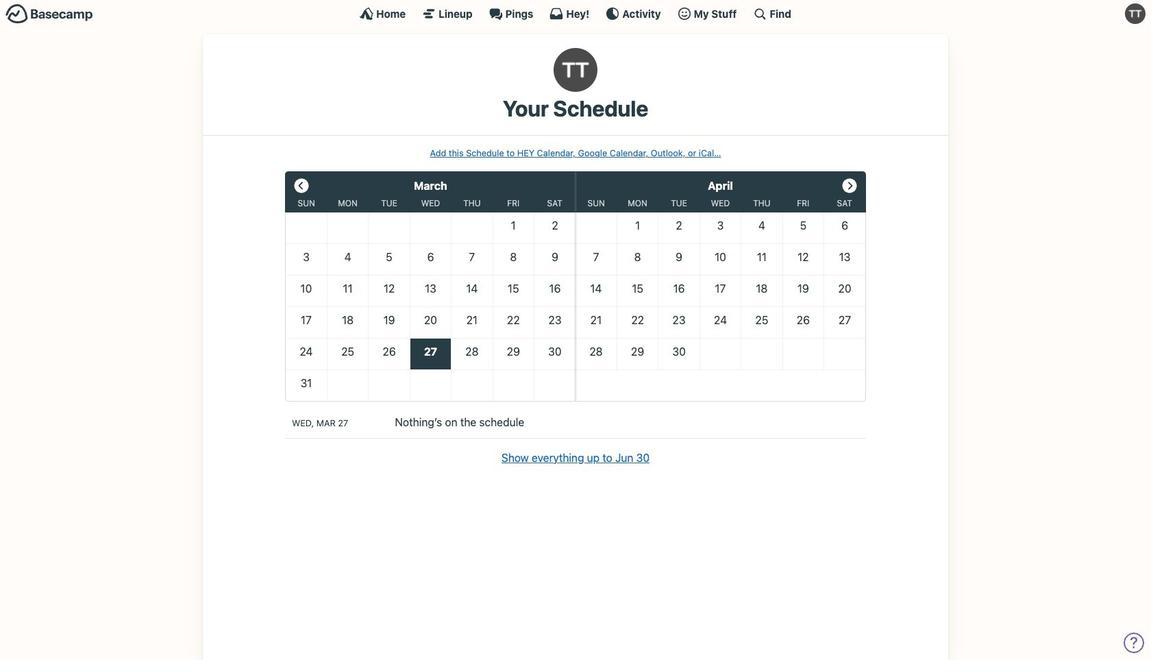 Task type: describe. For each thing, give the bounding box(es) containing it.
main element
[[0, 0, 1152, 27]]

1 vertical spatial terry turtle image
[[554, 48, 598, 92]]

1 horizontal spatial terry turtle image
[[1126, 3, 1146, 24]]



Task type: locate. For each thing, give the bounding box(es) containing it.
0 vertical spatial terry turtle image
[[1126, 3, 1146, 24]]

keyboard shortcut: ⌘ + / image
[[754, 7, 767, 21]]

switch accounts image
[[5, 3, 93, 25]]

terry turtle image
[[1126, 3, 1146, 24], [554, 48, 598, 92]]

0 horizontal spatial terry turtle image
[[554, 48, 598, 92]]



Task type: vqa. For each thing, say whether or not it's contained in the screenshot.
1st 'Choose Date…' field from the right
no



